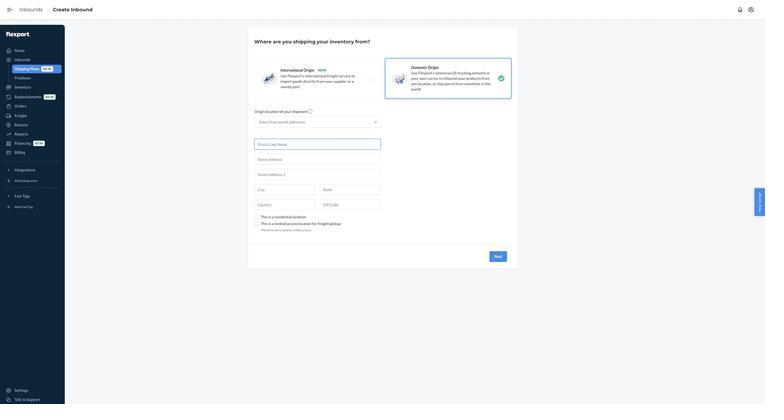 Task type: describe. For each thing, give the bounding box(es) containing it.
ship
[[437, 82, 444, 86]]

plans
[[30, 67, 39, 71]]

the
[[485, 82, 491, 86]]

shipping plans
[[15, 67, 39, 71]]

domestic
[[411, 65, 427, 70]]

home link
[[3, 46, 62, 55]]

your down trucking on the top of the page
[[458, 76, 465, 81]]

is for residential
[[269, 215, 271, 219]]

inbound
[[444, 76, 457, 81]]

check circle image
[[498, 75, 505, 82]]

a inside the use flexport's international freight service to import goods directly from your supplier or a nearby port.
[[352, 79, 354, 84]]

integration
[[21, 179, 38, 183]]

add integration link
[[3, 177, 62, 185]]

fast tags button
[[3, 192, 62, 201]]

domestic origin use flexport's extensive us trucking network or your own carrier to inbound your products from any location, or ship parcel from anywhere in the world
[[411, 65, 491, 92]]

talk
[[15, 398, 21, 402]]

billing link
[[3, 148, 62, 157]]

inbound
[[71, 7, 93, 13]]

access
[[287, 222, 297, 226]]

fast inside "dropdown button"
[[15, 194, 22, 199]]

freight link
[[3, 112, 62, 120]]

help center button
[[755, 188, 765, 216]]

reports link
[[3, 130, 62, 139]]

State text field
[[320, 184, 381, 195]]

flexport's
[[418, 71, 435, 75]]

pickup
[[330, 222, 341, 226]]

use flexport's international freight service to import goods directly from your supplier or a nearby port.
[[281, 74, 355, 89]]

orders link
[[3, 102, 62, 111]]

to inside talk to support "button"
[[22, 398, 26, 402]]

base
[[305, 228, 311, 232]]

where
[[254, 39, 272, 45]]

tag
[[28, 205, 33, 209]]

open navigation image
[[6, 6, 13, 13]]

are
[[273, 39, 281, 45]]

returns link
[[3, 121, 62, 130]]

2 horizontal spatial or
[[487, 71, 490, 75]]

airport,
[[282, 228, 293, 232]]

of
[[280, 109, 283, 114]]

First & Last Name text field
[[254, 139, 381, 150]]

origin location of your shipment
[[254, 109, 308, 114]]

service
[[339, 74, 351, 78]]

reports
[[15, 132, 28, 137]]

financing
[[15, 141, 31, 146]]

help
[[758, 204, 762, 212]]

your up any
[[411, 76, 419, 81]]

directly
[[303, 79, 316, 84]]

integrations
[[15, 168, 35, 172]]

City text field
[[254, 184, 315, 195]]

home
[[15, 48, 25, 53]]

Street Address 2 text field
[[254, 169, 381, 180]]

a for this is a residential location
[[272, 215, 274, 219]]

integrations button
[[3, 166, 62, 175]]

us
[[452, 71, 457, 75]]

add fast tag
[[15, 205, 33, 209]]

anywhere
[[464, 82, 481, 86]]

billing
[[15, 150, 25, 155]]

for
[[312, 222, 317, 226]]

settings
[[15, 389, 28, 393]]

shipping
[[15, 67, 29, 71]]

this for this is a residential location
[[261, 215, 268, 219]]

nearby
[[281, 84, 292, 89]]

in
[[481, 82, 484, 86]]

to inside the domestic origin use flexport's extensive us trucking network or your own carrier to inbound your products from any location, or ship parcel from anywhere in the world
[[439, 76, 443, 81]]

your inside the use flexport's international freight service to import goods directly from your supplier or a nearby port.
[[325, 79, 333, 84]]

where are you shipping your inventory from?
[[254, 39, 370, 45]]

from right parcel
[[456, 82, 464, 86]]

extensive
[[435, 71, 451, 75]]

goods
[[292, 79, 302, 84]]

freight
[[15, 114, 27, 118]]

settings link
[[3, 387, 62, 395]]

returns
[[15, 123, 28, 127]]

port.
[[293, 84, 301, 89]]

maritime
[[261, 228, 274, 232]]

open notifications image
[[737, 6, 744, 13]]

create inbound
[[53, 7, 93, 13]]

international
[[305, 74, 326, 78]]

a for this is a limited access location for freight pickup
[[272, 222, 274, 226]]

your right shipping
[[317, 39, 328, 45]]

open account menu image
[[748, 6, 754, 13]]

from?
[[355, 39, 370, 45]]

1 horizontal spatial or
[[433, 82, 436, 86]]

orders
[[15, 104, 27, 109]]

breadcrumbs navigation
[[15, 2, 97, 18]]

maritime port, airport, military base
[[261, 228, 311, 232]]

network
[[472, 71, 486, 75]]

parcel
[[445, 82, 455, 86]]

military
[[293, 228, 304, 232]]

port,
[[275, 228, 281, 232]]

1 vertical spatial inbounds
[[15, 57, 30, 62]]

flexport's
[[288, 74, 304, 78]]

carrier
[[427, 76, 439, 81]]

0 vertical spatial location
[[266, 109, 279, 114]]

next
[[494, 255, 502, 259]]



Task type: locate. For each thing, give the bounding box(es) containing it.
to inside the use flexport's international freight service to import goods directly from your supplier or a nearby port.
[[352, 74, 355, 78]]

inbounds link inside breadcrumbs navigation
[[19, 7, 43, 13]]

2 horizontal spatial to
[[439, 76, 443, 81]]

replenishments
[[15, 95, 42, 99]]

international
[[281, 68, 303, 73]]

support
[[27, 398, 40, 402]]

2 vertical spatial location
[[298, 222, 312, 226]]

0 vertical spatial inbounds link
[[19, 7, 43, 13]]

inbounds right open navigation icon
[[19, 7, 43, 13]]

freight up supplier
[[327, 74, 338, 78]]

to up ship
[[439, 76, 443, 81]]

limited
[[275, 222, 286, 226]]

origin for international
[[304, 68, 314, 73]]

inbounds inside breadcrumbs navigation
[[19, 7, 43, 13]]

1 vertical spatial freight
[[318, 222, 329, 226]]

this is a limited access location for freight pickup
[[261, 222, 341, 226]]

2 this from the top
[[261, 222, 268, 226]]

international origin
[[281, 68, 314, 73]]

inbounds
[[19, 7, 43, 13], [15, 57, 30, 62]]

1 vertical spatial is
[[269, 222, 271, 226]]

inventory
[[15, 85, 31, 90]]

new down reports link
[[35, 142, 43, 146]]

add for add fast tag
[[15, 205, 21, 209]]

to
[[352, 74, 355, 78], [439, 76, 443, 81], [22, 398, 26, 402]]

location up base
[[298, 222, 312, 226]]

create inbound link
[[53, 7, 93, 13]]

Street Address text field
[[254, 154, 381, 165]]

0 vertical spatial this
[[261, 215, 268, 219]]

flexport logo image
[[6, 32, 30, 37]]

2 horizontal spatial origin
[[428, 65, 439, 70]]

new for international origin
[[318, 68, 327, 72]]

supplier
[[334, 79, 347, 84]]

your
[[317, 39, 328, 45], [411, 76, 419, 81], [458, 76, 465, 81], [325, 79, 333, 84], [284, 109, 291, 114]]

addresses
[[289, 120, 305, 124]]

a right supplier
[[352, 79, 354, 84]]

None checkbox
[[254, 215, 259, 219]]

use inside the use flexport's international freight service to import goods directly from your supplier or a nearby port.
[[281, 74, 287, 78]]

world
[[411, 87, 421, 92]]

saved
[[279, 120, 288, 124]]

talk to support button
[[3, 396, 62, 405]]

1 vertical spatial a
[[272, 215, 274, 219]]

select from saved addresses
[[259, 120, 305, 124]]

is
[[269, 215, 271, 219], [269, 222, 271, 226]]

1 vertical spatial fast
[[21, 205, 27, 209]]

1 vertical spatial inbounds link
[[3, 56, 62, 64]]

select
[[259, 120, 269, 124]]

origin
[[428, 65, 439, 70], [304, 68, 314, 73], [254, 109, 265, 114]]

new
[[43, 67, 51, 71], [318, 68, 327, 72], [45, 95, 54, 99], [35, 142, 43, 146]]

talk to support
[[15, 398, 40, 402]]

a left limited
[[272, 222, 274, 226]]

or down the "service"
[[348, 79, 351, 84]]

Country text field
[[254, 199, 315, 210]]

is for limited
[[269, 222, 271, 226]]

origin for domestic
[[428, 65, 439, 70]]

add left integration
[[15, 179, 21, 183]]

0 horizontal spatial or
[[348, 79, 351, 84]]

0 vertical spatial a
[[352, 79, 354, 84]]

1 add from the top
[[15, 179, 21, 183]]

a left the residential
[[272, 215, 274, 219]]

inbounds link right open navigation icon
[[19, 7, 43, 13]]

residential
[[275, 215, 292, 219]]

next button
[[490, 252, 507, 262]]

center
[[758, 192, 762, 204]]

you
[[282, 39, 292, 45]]

add integration
[[15, 179, 38, 183]]

from inside the use flexport's international freight service to import goods directly from your supplier or a nearby port.
[[317, 79, 325, 84]]

2 vertical spatial a
[[272, 222, 274, 226]]

fast left tags at the top of page
[[15, 194, 22, 199]]

problems
[[15, 76, 31, 80]]

location up the 'this is a limited access location for freight pickup'
[[293, 215, 306, 219]]

your right of
[[284, 109, 291, 114]]

location
[[266, 109, 279, 114], [293, 215, 306, 219], [298, 222, 312, 226]]

trucking
[[457, 71, 471, 75]]

shipping
[[293, 39, 316, 45]]

origin up select on the top left
[[254, 109, 265, 114]]

freight right for
[[318, 222, 329, 226]]

new for financing
[[35, 142, 43, 146]]

1 horizontal spatial to
[[352, 74, 355, 78]]

inbounds link down the 'home' link at the top left
[[3, 56, 62, 64]]

location left of
[[266, 109, 279, 114]]

location,
[[418, 82, 432, 86]]

inventory link
[[3, 83, 62, 92]]

own
[[420, 76, 427, 81]]

0 horizontal spatial origin
[[254, 109, 265, 114]]

any
[[411, 82, 417, 86]]

this
[[261, 215, 268, 219], [261, 222, 268, 226]]

from up the
[[482, 76, 490, 81]]

new up orders link
[[45, 95, 54, 99]]

fast left tag
[[21, 205, 27, 209]]

or inside the use flexport's international freight service to import goods directly from your supplier or a nearby port.
[[348, 79, 351, 84]]

new for replenishments
[[45, 95, 54, 99]]

0 vertical spatial inbounds
[[19, 7, 43, 13]]

to right the "service"
[[352, 74, 355, 78]]

products
[[466, 76, 481, 81]]

new up international
[[318, 68, 327, 72]]

add for add integration
[[15, 179, 21, 183]]

new right plans
[[43, 67, 51, 71]]

use
[[411, 71, 418, 75], [281, 74, 287, 78]]

use inside the domestic origin use flexport's extensive us trucking network or your own carrier to inbound your products from any location, or ship parcel from anywhere in the world
[[411, 71, 418, 75]]

freight
[[327, 74, 338, 78], [318, 222, 329, 226]]

1 vertical spatial this
[[261, 222, 268, 226]]

1 horizontal spatial use
[[411, 71, 418, 75]]

problems link
[[12, 74, 62, 83]]

from
[[482, 76, 490, 81], [317, 79, 325, 84], [456, 82, 464, 86], [270, 120, 278, 124]]

1 horizontal spatial origin
[[304, 68, 314, 73]]

0 vertical spatial fast
[[15, 194, 22, 199]]

from down international
[[317, 79, 325, 84]]

fast tags
[[15, 194, 30, 199]]

add inside add fast tag link
[[15, 205, 21, 209]]

this for this is a limited access location for freight pickup
[[261, 222, 268, 226]]

use up 'import'
[[281, 74, 287, 78]]

or
[[487, 71, 490, 75], [348, 79, 351, 84], [433, 82, 436, 86]]

to right talk
[[22, 398, 26, 402]]

freight inside the use flexport's international freight service to import goods directly from your supplier or a nearby port.
[[327, 74, 338, 78]]

0 horizontal spatial to
[[22, 398, 26, 402]]

1 this from the top
[[261, 215, 268, 219]]

inbounds up shipping in the left top of the page
[[15, 57, 30, 62]]

0 vertical spatial add
[[15, 179, 21, 183]]

0 horizontal spatial use
[[281, 74, 287, 78]]

use down the domestic
[[411, 71, 418, 75]]

0 vertical spatial is
[[269, 215, 271, 219]]

or down carrier
[[433, 82, 436, 86]]

create
[[53, 7, 70, 13]]

add down fast tags
[[15, 205, 21, 209]]

1 vertical spatial location
[[293, 215, 306, 219]]

add
[[15, 179, 21, 183], [15, 205, 21, 209]]

or right network
[[487, 71, 490, 75]]

inbounds link
[[19, 7, 43, 13], [3, 56, 62, 64]]

from left saved
[[270, 120, 278, 124]]

1 is from the top
[[269, 215, 271, 219]]

inventory
[[330, 39, 354, 45]]

tags
[[23, 194, 30, 199]]

1 vertical spatial add
[[15, 205, 21, 209]]

this is a residential location
[[261, 215, 306, 219]]

origin inside the domestic origin use flexport's extensive us trucking network or your own carrier to inbound your products from any location, or ship parcel from anywhere in the world
[[428, 65, 439, 70]]

2 is from the top
[[269, 222, 271, 226]]

origin up international
[[304, 68, 314, 73]]

2 add from the top
[[15, 205, 21, 209]]

new for shipping plans
[[43, 67, 51, 71]]

your left supplier
[[325, 79, 333, 84]]

add inside add integration link
[[15, 179, 21, 183]]

help center
[[758, 192, 762, 212]]

0 vertical spatial freight
[[327, 74, 338, 78]]

None checkbox
[[254, 222, 259, 226]]

import
[[281, 79, 292, 84]]

origin up flexport's
[[428, 65, 439, 70]]

fast
[[15, 194, 22, 199], [21, 205, 27, 209]]

ZIP Code text field
[[320, 199, 381, 210]]



Task type: vqa. For each thing, say whether or not it's contained in the screenshot.
Add Fast Tag link
yes



